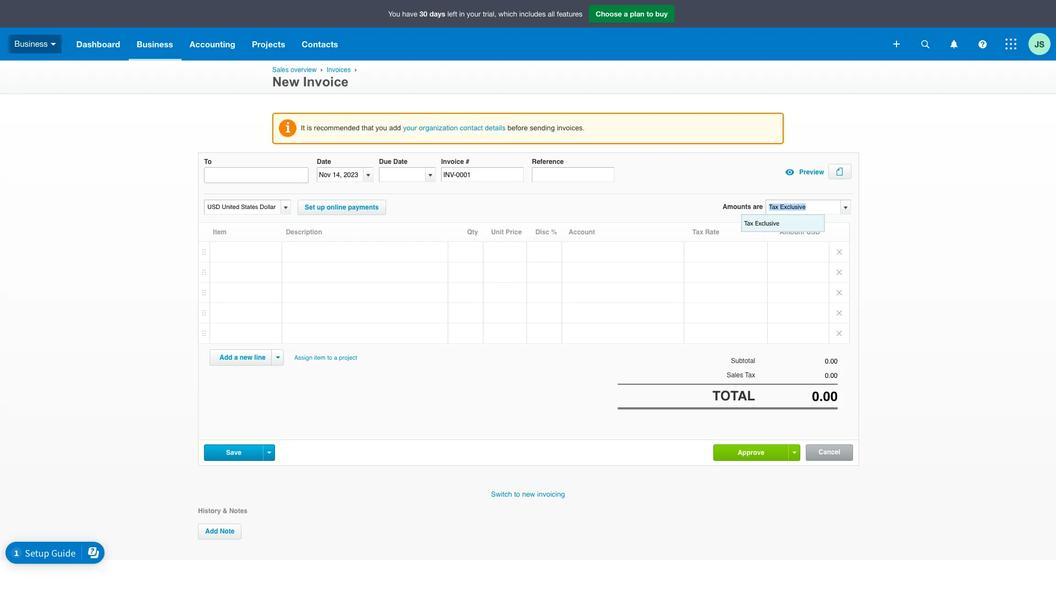 Task type: locate. For each thing, give the bounding box(es) containing it.
1 horizontal spatial svg image
[[950, 40, 957, 48]]

navigation containing dashboard
[[68, 28, 886, 61]]

add for add a new line
[[219, 354, 232, 362]]

date up due date text field
[[393, 158, 408, 166]]

0 vertical spatial new
[[240, 354, 253, 362]]

1 horizontal spatial add
[[219, 354, 232, 362]]

delete line item image
[[830, 242, 849, 262], [830, 283, 849, 303], [830, 303, 849, 323], [830, 324, 849, 343]]

due date
[[379, 158, 408, 166]]

svg image inside business popup button
[[51, 43, 56, 46]]

navigation
[[68, 28, 886, 61]]

qty
[[467, 228, 478, 236]]

history & notes
[[198, 507, 248, 515]]

2 vertical spatial to
[[514, 490, 520, 498]]

0 vertical spatial sales
[[272, 66, 289, 74]]

your inside you have 30 days left in your trial, which includes all features
[[467, 10, 481, 18]]

have
[[402, 10, 418, 18]]

a
[[624, 9, 628, 18], [234, 354, 238, 362], [334, 354, 337, 362]]

1 horizontal spatial invoice
[[441, 158, 464, 166]]

invoice inside sales overview › invoices › new invoice
[[303, 74, 349, 89]]

description
[[286, 228, 322, 236]]

tax down the amounts are
[[744, 219, 753, 227]]

1 › from the left
[[320, 66, 323, 73]]

0 horizontal spatial ›
[[320, 66, 323, 73]]

assign item to a project link
[[289, 349, 362, 366]]

0 horizontal spatial business button
[[0, 28, 68, 61]]

a left line
[[234, 354, 238, 362]]

sales up new
[[272, 66, 289, 74]]

new
[[240, 354, 253, 362], [522, 490, 535, 498]]

add
[[389, 124, 401, 132]]

svg image
[[1006, 39, 1017, 50], [950, 40, 957, 48], [51, 43, 56, 46]]

1 horizontal spatial to
[[514, 490, 520, 498]]

assign item to a project
[[294, 354, 357, 362]]

1 delete line item image from the top
[[830, 242, 849, 262]]

date up date text box
[[317, 158, 331, 166]]

add left "note"
[[205, 528, 218, 535]]

tax down subtotal
[[745, 372, 755, 379]]

you have 30 days left in your trial, which includes all features
[[388, 9, 583, 18]]

includes
[[519, 10, 546, 18]]

date
[[317, 158, 331, 166], [393, 158, 408, 166]]

sales tax
[[727, 372, 755, 379]]

1 vertical spatial sales
[[727, 372, 743, 379]]

tax for tax exclusive
[[744, 219, 753, 227]]

1 horizontal spatial sales
[[727, 372, 743, 379]]

1 horizontal spatial date
[[393, 158, 408, 166]]

1 horizontal spatial new
[[522, 490, 535, 498]]

#
[[466, 158, 469, 166]]

history
[[198, 507, 221, 515]]

1 vertical spatial invoice
[[441, 158, 464, 166]]

new left invoicing
[[522, 490, 535, 498]]

0 horizontal spatial sales
[[272, 66, 289, 74]]

online
[[327, 204, 346, 211]]

rate
[[705, 228, 719, 236]]

0 horizontal spatial date
[[317, 158, 331, 166]]

is
[[307, 124, 312, 132]]

3 delete line item image from the top
[[830, 303, 849, 323]]

you
[[388, 10, 400, 18]]

your right in
[[467, 10, 481, 18]]

accounting
[[190, 39, 235, 49]]

navigation inside banner
[[68, 28, 886, 61]]

0 vertical spatial add
[[219, 354, 232, 362]]

buy
[[655, 9, 668, 18]]

1 horizontal spatial ›
[[355, 66, 357, 73]]

a for plan
[[624, 9, 628, 18]]

tax left rate
[[692, 228, 703, 236]]

None text field
[[205, 200, 279, 214], [755, 372, 838, 380], [755, 389, 838, 404], [205, 200, 279, 214], [755, 372, 838, 380], [755, 389, 838, 404]]

0 horizontal spatial new
[[240, 354, 253, 362]]

up
[[317, 204, 325, 211]]

note
[[220, 528, 235, 535]]

it
[[301, 124, 305, 132]]

add left line
[[219, 354, 232, 362]]

your for that
[[403, 124, 417, 132]]

0 horizontal spatial to
[[327, 354, 332, 362]]

1 vertical spatial new
[[522, 490, 535, 498]]

dashboard link
[[68, 28, 128, 61]]

more add line options... image
[[276, 357, 280, 359]]

to
[[647, 9, 654, 18], [327, 354, 332, 362], [514, 490, 520, 498]]

› right invoices
[[355, 66, 357, 73]]

are
[[753, 203, 763, 211]]

1 vertical spatial tax
[[692, 228, 703, 236]]

sales for sales tax
[[727, 372, 743, 379]]

Invoice # text field
[[441, 167, 524, 182]]

0 horizontal spatial svg image
[[51, 43, 56, 46]]

your organization contact details link
[[403, 124, 506, 132]]

plan
[[630, 9, 645, 18]]

to left the buy
[[647, 9, 654, 18]]

a left project
[[334, 354, 337, 362]]

line
[[254, 354, 266, 362]]

cancel
[[819, 448, 840, 456]]

assign
[[294, 354, 312, 362]]

1 vertical spatial your
[[403, 124, 417, 132]]

sales overview › invoices › new invoice
[[272, 66, 359, 89]]

invoice down invoices
[[303, 74, 349, 89]]

set up online payments
[[305, 204, 379, 211]]

0 horizontal spatial svg image
[[893, 41, 900, 47]]

invoice
[[303, 74, 349, 89], [441, 158, 464, 166]]

Reference text field
[[532, 167, 614, 182]]

more approve options... image
[[792, 452, 796, 454]]

1 horizontal spatial business
[[137, 39, 173, 49]]

your right add at the top of page
[[403, 124, 417, 132]]

0 vertical spatial tax
[[744, 219, 753, 227]]

1 vertical spatial add
[[205, 528, 218, 535]]

overview
[[291, 66, 317, 74]]

invoice #
[[441, 158, 469, 166]]

to right switch
[[514, 490, 520, 498]]

sales inside sales overview › invoices › new invoice
[[272, 66, 289, 74]]

tax
[[744, 219, 753, 227], [692, 228, 703, 236], [745, 372, 755, 379]]

organization
[[419, 124, 458, 132]]

item
[[314, 354, 326, 362]]

js
[[1035, 39, 1045, 49]]

set
[[305, 204, 315, 211]]

0 horizontal spatial your
[[403, 124, 417, 132]]

2 horizontal spatial svg image
[[1006, 39, 1017, 50]]

svg image
[[921, 40, 929, 48], [978, 40, 987, 48], [893, 41, 900, 47]]

to right the item
[[327, 354, 332, 362]]

business button
[[0, 28, 68, 61], [128, 28, 181, 61]]

contact
[[460, 124, 483, 132]]

amounts are
[[723, 203, 763, 211]]

2 delete line item image from the top
[[830, 283, 849, 303]]

projects
[[252, 39, 285, 49]]

a inside banner
[[624, 9, 628, 18]]

0 vertical spatial invoice
[[303, 74, 349, 89]]

banner
[[0, 0, 1056, 61]]

cancel button
[[806, 445, 853, 460]]

0 horizontal spatial add
[[205, 528, 218, 535]]

None text field
[[766, 200, 840, 214], [755, 358, 838, 365], [766, 200, 840, 214], [755, 358, 838, 365]]

1 date from the left
[[317, 158, 331, 166]]

reference
[[532, 158, 564, 166]]

add a new line
[[219, 354, 266, 362]]

item
[[213, 228, 227, 236]]

1 horizontal spatial your
[[467, 10, 481, 18]]

invoice left the #
[[441, 158, 464, 166]]

2 horizontal spatial a
[[624, 9, 628, 18]]

new left line
[[240, 354, 253, 362]]

0 vertical spatial your
[[467, 10, 481, 18]]

accounting button
[[181, 28, 244, 61]]

2 horizontal spatial to
[[647, 9, 654, 18]]

amount usd
[[780, 228, 820, 236]]

choose a plan to buy
[[596, 9, 668, 18]]

%
[[551, 228, 557, 236]]

0 horizontal spatial a
[[234, 354, 238, 362]]

a left plan
[[624, 9, 628, 18]]

0 vertical spatial to
[[647, 9, 654, 18]]

› left invoices link
[[320, 66, 323, 73]]

all
[[548, 10, 555, 18]]

0 horizontal spatial invoice
[[303, 74, 349, 89]]

sales
[[272, 66, 289, 74], [727, 372, 743, 379]]

exclusive
[[755, 219, 779, 227]]

sales down subtotal
[[727, 372, 743, 379]]

1 horizontal spatial business button
[[128, 28, 181, 61]]

your
[[467, 10, 481, 18], [403, 124, 417, 132]]



Task type: vqa. For each thing, say whether or not it's contained in the screenshot.
Create your 1099 contact group
no



Task type: describe. For each thing, give the bounding box(es) containing it.
a for new
[[234, 354, 238, 362]]

sales for sales overview › invoices › new invoice
[[272, 66, 289, 74]]

trial,
[[483, 10, 496, 18]]

4 delete line item image from the top
[[830, 324, 849, 343]]

2 date from the left
[[393, 158, 408, 166]]

switch to new invoicing
[[491, 490, 565, 498]]

add a new line link
[[213, 350, 272, 365]]

1 horizontal spatial a
[[334, 354, 337, 362]]

js button
[[1029, 28, 1056, 61]]

Date text field
[[317, 168, 363, 182]]

contacts
[[302, 39, 338, 49]]

recommended
[[314, 124, 360, 132]]

before
[[508, 124, 528, 132]]

that
[[362, 124, 374, 132]]

disc %
[[535, 228, 557, 236]]

new for to
[[522, 490, 535, 498]]

invoices
[[327, 66, 351, 74]]

0 horizontal spatial business
[[14, 39, 48, 48]]

new for a
[[240, 354, 253, 362]]

approve
[[738, 449, 765, 457]]

disc
[[535, 228, 549, 236]]

30
[[420, 9, 427, 18]]

usd
[[806, 228, 820, 236]]

add note
[[205, 528, 235, 535]]

1 vertical spatial to
[[327, 354, 332, 362]]

dashboard
[[76, 39, 120, 49]]

sending
[[530, 124, 555, 132]]

invoices.
[[557, 124, 585, 132]]

unit price
[[491, 228, 522, 236]]

1 horizontal spatial svg image
[[921, 40, 929, 48]]

account
[[569, 228, 595, 236]]

to
[[204, 158, 212, 166]]

set up online payments link
[[298, 200, 386, 215]]

details
[[485, 124, 506, 132]]

2 › from the left
[[355, 66, 357, 73]]

2 vertical spatial tax
[[745, 372, 755, 379]]

which
[[498, 10, 517, 18]]

banner containing js
[[0, 0, 1056, 61]]

preview link
[[782, 164, 824, 180]]

contacts button
[[294, 28, 346, 61]]

2 horizontal spatial svg image
[[978, 40, 987, 48]]

your for days
[[467, 10, 481, 18]]

notes
[[229, 507, 248, 515]]

2 business button from the left
[[128, 28, 181, 61]]

in
[[459, 10, 465, 18]]

switch to new invoicing link
[[491, 490, 565, 498]]

save link
[[205, 445, 263, 460]]

switch
[[491, 490, 512, 498]]

more save options... image
[[267, 452, 271, 454]]

price
[[506, 228, 522, 236]]

sales overview link
[[272, 66, 317, 74]]

tax rate
[[692, 228, 719, 236]]

preview
[[799, 168, 824, 176]]

tax for tax rate
[[692, 228, 703, 236]]

&
[[223, 507, 227, 515]]

unit
[[491, 228, 504, 236]]

total
[[712, 388, 755, 404]]

save
[[226, 449, 242, 457]]

left
[[447, 10, 457, 18]]

subtotal
[[731, 357, 755, 365]]

Due Date text field
[[380, 168, 425, 182]]

due
[[379, 158, 391, 166]]

add for add note
[[205, 528, 218, 535]]

days
[[429, 9, 445, 18]]

invoices link
[[327, 66, 351, 74]]

amounts
[[723, 203, 751, 211]]

choose
[[596, 9, 622, 18]]

1 business button from the left
[[0, 28, 68, 61]]

it is recommended that you add your organization contact details before sending invoices.
[[301, 124, 585, 132]]

business inside navigation
[[137, 39, 173, 49]]

delete line item image
[[830, 263, 849, 282]]

add note link
[[198, 524, 242, 540]]

amount
[[780, 228, 805, 236]]

payments
[[348, 204, 379, 211]]

features
[[557, 10, 583, 18]]

project
[[339, 354, 357, 362]]

invoicing
[[537, 490, 565, 498]]

new
[[272, 74, 299, 89]]

to inside banner
[[647, 9, 654, 18]]

you
[[376, 124, 387, 132]]

projects button
[[244, 28, 294, 61]]



